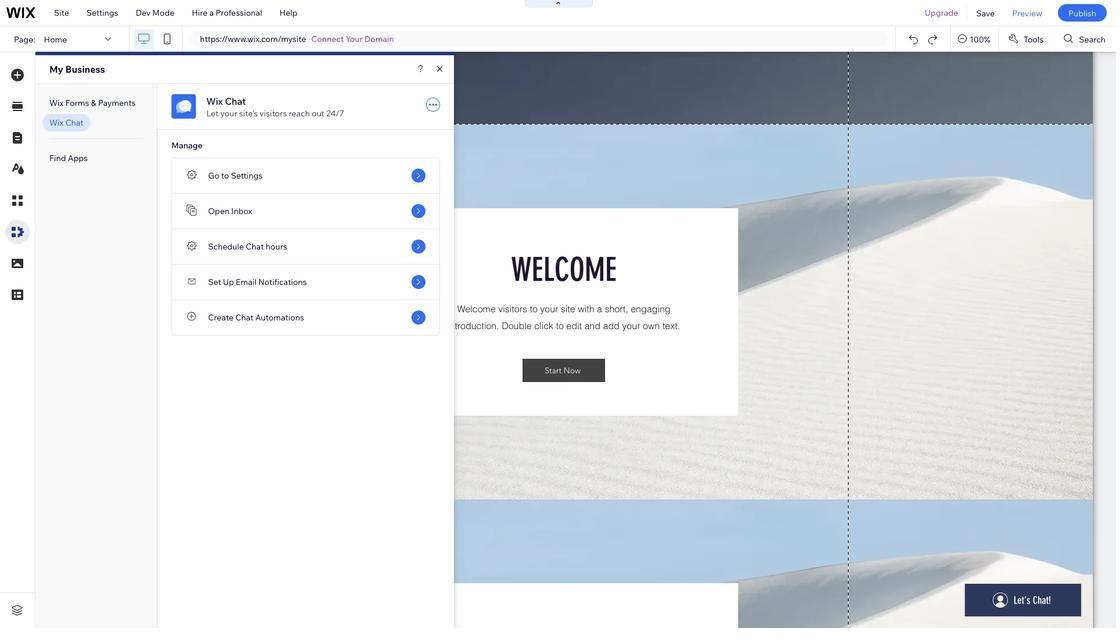 Task type: vqa. For each thing, say whether or not it's contained in the screenshot.
leftmost the Book
no



Task type: describe. For each thing, give the bounding box(es) containing it.
to
[[221, 170, 229, 181]]

your
[[220, 108, 237, 118]]

inbox
[[231, 206, 252, 216]]

open inbox
[[208, 206, 252, 216]]

create chat automations
[[208, 312, 304, 323]]

create
[[208, 312, 234, 323]]

wix chat let your site's visitors reach out 24/7
[[207, 95, 344, 118]]

1 vertical spatial settings
[[231, 170, 263, 181]]

your
[[346, 34, 363, 44]]

100% button
[[952, 26, 999, 52]]

hire a professional
[[192, 8, 262, 18]]

apps
[[68, 153, 88, 163]]

24/7
[[327, 108, 344, 118]]

visitors
[[260, 108, 287, 118]]

up
[[223, 277, 234, 287]]

wix chat image
[[172, 94, 196, 119]]

hire
[[192, 8, 208, 18]]

my business
[[49, 63, 105, 75]]

publish button
[[1059, 4, 1108, 22]]

notifications
[[259, 277, 307, 287]]

a
[[210, 8, 214, 18]]

site
[[54, 8, 69, 18]]

wix for wix forms & payments
[[49, 98, 64, 108]]

dev
[[136, 8, 151, 18]]

mode
[[152, 8, 175, 18]]

chat for create chat automations
[[236, 312, 254, 323]]

find
[[49, 153, 66, 163]]

https://www.wix.com/mysite connect your domain
[[200, 34, 394, 44]]

preview
[[1013, 8, 1043, 18]]

preview button
[[1004, 0, 1052, 26]]

search
[[1080, 34, 1106, 44]]

100%
[[970, 34, 991, 44]]

dev mode
[[136, 8, 175, 18]]

set
[[208, 277, 221, 287]]

go
[[208, 170, 220, 181]]

wix forms & payments
[[49, 98, 136, 108]]



Task type: locate. For each thing, give the bounding box(es) containing it.
https://www.wix.com/mysite
[[200, 34, 306, 44]]

schedule
[[208, 241, 244, 252]]

&
[[91, 98, 96, 108]]

reach
[[289, 108, 310, 118]]

chat up your
[[225, 95, 246, 107]]

wix up find
[[49, 118, 64, 128]]

out
[[312, 108, 325, 118]]

schedule chat hours
[[208, 241, 287, 252]]

settings left dev
[[87, 8, 118, 18]]

domain
[[365, 34, 394, 44]]

1 horizontal spatial settings
[[231, 170, 263, 181]]

wix chat
[[49, 118, 84, 128]]

wix up let
[[207, 95, 223, 107]]

payments
[[98, 98, 136, 108]]

tools
[[1024, 34, 1044, 44]]

chat for wix chat
[[65, 118, 84, 128]]

open
[[208, 206, 230, 216]]

search button
[[1055, 26, 1117, 52]]

wix for wix chat
[[49, 118, 64, 128]]

my
[[49, 63, 63, 75]]

home
[[44, 34, 67, 44]]

professional
[[216, 8, 262, 18]]

chat left hours in the top of the page
[[246, 241, 264, 252]]

chat down forms
[[65, 118, 84, 128]]

chat right create
[[236, 312, 254, 323]]

wix for wix chat let your site's visitors reach out 24/7
[[207, 95, 223, 107]]

save
[[977, 8, 996, 18]]

publish
[[1069, 8, 1097, 18]]

upgrade
[[926, 8, 959, 18]]

chat inside "wix chat let your site's visitors reach out 24/7"
[[225, 95, 246, 107]]

wix left forms
[[49, 98, 64, 108]]

email
[[236, 277, 257, 287]]

wix
[[207, 95, 223, 107], [49, 98, 64, 108], [49, 118, 64, 128]]

save button
[[968, 0, 1004, 26]]

manage
[[172, 140, 203, 150]]

chat for wix chat let your site's visitors reach out 24/7
[[225, 95, 246, 107]]

forms
[[65, 98, 89, 108]]

settings right to
[[231, 170, 263, 181]]

set up email notifications
[[208, 277, 307, 287]]

chat for schedule chat hours
[[246, 241, 264, 252]]

settings
[[87, 8, 118, 18], [231, 170, 263, 181]]

connect
[[312, 34, 344, 44]]

site's
[[239, 108, 258, 118]]

help
[[280, 8, 298, 18]]

hours
[[266, 241, 287, 252]]

wix inside "wix chat let your site's visitors reach out 24/7"
[[207, 95, 223, 107]]

let
[[207, 108, 219, 118]]

business
[[65, 63, 105, 75]]

tools button
[[1000, 26, 1055, 52]]

0 vertical spatial settings
[[87, 8, 118, 18]]

find apps
[[49, 153, 88, 163]]

automations
[[256, 312, 304, 323]]

chat
[[225, 95, 246, 107], [65, 118, 84, 128], [246, 241, 264, 252], [236, 312, 254, 323]]

0 horizontal spatial settings
[[87, 8, 118, 18]]

go to settings
[[208, 170, 263, 181]]



